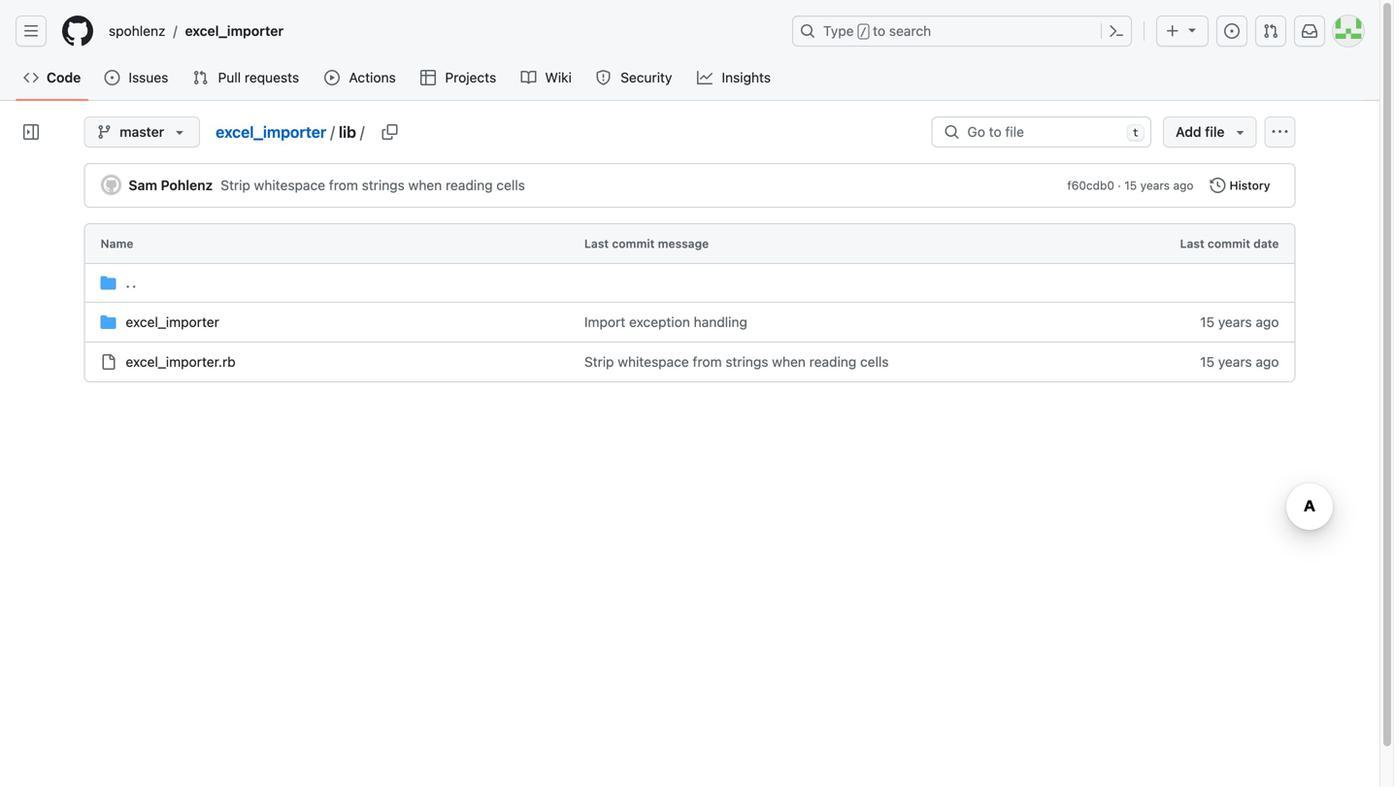 Task type: locate. For each thing, give the bounding box(es) containing it.
last left date
[[1180, 237, 1205, 251]]

strip whitespace from strings when reading cells
[[221, 177, 525, 193], [584, 354, 889, 370]]

0 vertical spatial from
[[329, 177, 358, 193]]

0 horizontal spatial cells
[[497, 177, 525, 193]]

Go to file text field
[[968, 118, 1119, 147]]

strip whitespace from strings when reading cells for bottom strip whitespace from strings when reading cells link
[[584, 354, 889, 370]]

1 horizontal spatial strip whitespace from strings when reading cells
[[584, 354, 889, 370]]

excel_importer link up excel_importer.rb
[[126, 314, 219, 330]]

list
[[101, 16, 781, 47]]

strip down import
[[584, 354, 614, 370]]

strings down handling
[[726, 354, 769, 370]]

1 horizontal spatial when
[[772, 354, 806, 370]]

2 vertical spatial excel_importer
[[126, 314, 219, 330]]

2 commit from the left
[[1208, 237, 1251, 251]]

1 vertical spatial strip whitespace from strings when reading cells link
[[584, 354, 889, 370]]

1 horizontal spatial whitespace
[[618, 354, 689, 370]]

commit
[[612, 237, 655, 251], [1208, 237, 1251, 251]]

strings
[[362, 177, 405, 193], [726, 354, 769, 370]]

sam
[[129, 177, 157, 193]]

excel_importer link up pull
[[177, 16, 291, 47]]

directory image
[[101, 315, 116, 330]]

0 horizontal spatial strings
[[362, 177, 405, 193]]

/ left to
[[860, 25, 867, 39]]

history link
[[1202, 172, 1279, 199]]

/ left lib
[[330, 123, 335, 141]]

0 horizontal spatial last
[[584, 237, 609, 251]]

whitespace
[[254, 177, 325, 193], [618, 354, 689, 370]]

/ right spohlenz
[[173, 23, 177, 39]]

actions link
[[317, 63, 405, 92]]

excel_importer link
[[177, 16, 291, 47], [216, 123, 327, 141], [126, 314, 219, 330]]

last for last commit message
[[584, 237, 609, 251]]

strip whitespace from strings when reading cells for leftmost strip whitespace from strings when reading cells link
[[221, 177, 525, 193]]

import exception handling
[[584, 314, 748, 330]]

history
[[1230, 179, 1271, 192]]

0 vertical spatial when
[[408, 177, 442, 193]]

1 vertical spatial 15 years ago
[[1200, 354, 1279, 370]]

1 vertical spatial years
[[1219, 314, 1252, 330]]

/ for spohlenz
[[173, 23, 177, 39]]

last commit date
[[1180, 237, 1279, 251]]

1 horizontal spatial last
[[1180, 237, 1205, 251]]

git pull request image
[[193, 70, 208, 85]]

excel_importer down 'requests'
[[216, 123, 327, 141]]

0 horizontal spatial strip
[[221, 177, 250, 193]]

1 vertical spatial strip whitespace from strings when reading cells
[[584, 354, 889, 370]]

cells for bottom strip whitespace from strings when reading cells link
[[860, 354, 889, 370]]

strip
[[221, 177, 250, 193], [584, 354, 614, 370]]

1 horizontal spatial strings
[[726, 354, 769, 370]]

strip right pohlenz
[[221, 177, 250, 193]]

from down lib
[[329, 177, 358, 193]]

message
[[658, 237, 709, 251]]

excel_importer.rb
[[126, 354, 236, 370]]

exception
[[629, 314, 690, 330]]

15 years ago
[[1200, 314, 1279, 330], [1200, 354, 1279, 370]]

1 commit from the left
[[612, 237, 655, 251]]

/ inside spohlenz / excel_importer
[[173, 23, 177, 39]]

shield image
[[596, 70, 611, 85]]

t
[[1133, 127, 1139, 139]]

when for bottom strip whitespace from strings when reading cells link
[[772, 354, 806, 370]]

when
[[408, 177, 442, 193], [772, 354, 806, 370]]

0 vertical spatial strings
[[362, 177, 405, 193]]

2 last from the left
[[1180, 237, 1205, 251]]

strip whitespace from strings when reading cells link down handling
[[584, 354, 889, 370]]

whitespace down excel_importer / lib /
[[254, 177, 325, 193]]

1 horizontal spatial cells
[[860, 354, 889, 370]]

0 vertical spatial cells
[[497, 177, 525, 193]]

0 vertical spatial strip whitespace from strings when reading cells
[[221, 177, 525, 193]]

triangle down image right file
[[1233, 124, 1248, 140]]

0 horizontal spatial triangle down image
[[1185, 22, 1200, 37]]

1 vertical spatial when
[[772, 354, 806, 370]]

when for leftmost strip whitespace from strings when reading cells link
[[408, 177, 442, 193]]

1 horizontal spatial commit
[[1208, 237, 1251, 251]]

security
[[621, 69, 672, 85]]

/
[[173, 23, 177, 39], [860, 25, 867, 39], [330, 123, 335, 141], [360, 123, 365, 141]]

1 horizontal spatial reading
[[810, 354, 857, 370]]

date
[[1254, 237, 1279, 251]]

/ for type
[[860, 25, 867, 39]]

0 horizontal spatial commit
[[612, 237, 655, 251]]

15
[[1125, 179, 1137, 192], [1200, 314, 1215, 330], [1200, 354, 1215, 370]]

code image
[[23, 70, 39, 85]]

commit left date
[[1208, 237, 1251, 251]]

0 vertical spatial strip whitespace from strings when reading cells link
[[221, 177, 525, 193]]

f60cdb0
[[1068, 179, 1115, 192]]

0 horizontal spatial strip whitespace from strings when reading cells
[[221, 177, 525, 193]]

strip whitespace from strings when reading cells down copy path icon
[[221, 177, 525, 193]]

1 horizontal spatial strip whitespace from strings when reading cells link
[[584, 354, 889, 370]]

1 vertical spatial excel_importer
[[216, 123, 327, 141]]

1 vertical spatial strip
[[584, 354, 614, 370]]

0 vertical spatial 15 years ago
[[1200, 314, 1279, 330]]

triangle down image
[[1185, 22, 1200, 37], [1233, 124, 1248, 140]]

excel_importer up excel_importer.rb
[[126, 314, 219, 330]]

.. link
[[101, 273, 1279, 293]]

excel_importer up pull
[[185, 23, 284, 39]]

git branch image
[[97, 124, 112, 140]]

/ for excel_importer
[[330, 123, 335, 141]]

1 15 years ago from the top
[[1200, 314, 1279, 330]]

1 vertical spatial cells
[[860, 354, 889, 370]]

last commit message
[[584, 237, 709, 251]]

author image
[[101, 175, 121, 195]]

1 vertical spatial strings
[[726, 354, 769, 370]]

strings down copy path icon
[[362, 177, 405, 193]]

1 horizontal spatial strip
[[584, 354, 614, 370]]

triangle down image inside add file popup button
[[1233, 124, 1248, 140]]

ago for strip whitespace from strings when reading cells
[[1256, 354, 1279, 370]]

1 vertical spatial 15
[[1200, 314, 1215, 330]]

1 last from the left
[[584, 237, 609, 251]]

15 years ago for strip whitespace from strings when reading cells
[[1200, 354, 1279, 370]]

2 vertical spatial years
[[1219, 354, 1252, 370]]

ago
[[1174, 179, 1194, 192], [1256, 314, 1279, 330], [1256, 354, 1279, 370]]

1 vertical spatial reading
[[810, 354, 857, 370]]

commit left message
[[612, 237, 655, 251]]

file
[[1205, 124, 1225, 140]]

strip whitespace from strings when reading cells link down copy path icon
[[221, 177, 525, 193]]

2 vertical spatial 15
[[1200, 354, 1215, 370]]

last up import
[[584, 237, 609, 251]]

1 vertical spatial triangle down image
[[1233, 124, 1248, 140]]

whitespace down exception
[[618, 354, 689, 370]]

/ inside type / to search
[[860, 25, 867, 39]]

1 vertical spatial from
[[693, 354, 722, 370]]

strip whitespace from strings when reading cells down handling
[[584, 354, 889, 370]]

1 vertical spatial ago
[[1256, 314, 1279, 330]]

1 vertical spatial excel_importer link
[[216, 123, 327, 141]]

search image
[[944, 124, 960, 140]]

0 vertical spatial whitespace
[[254, 177, 325, 193]]

actions
[[349, 69, 396, 85]]

strip whitespace from strings when reading cells link
[[221, 177, 525, 193], [584, 354, 889, 370]]

excel_importer
[[185, 23, 284, 39], [216, 123, 327, 141], [126, 314, 219, 330]]

excel_importer / lib /
[[216, 123, 365, 141]]

2 vertical spatial ago
[[1256, 354, 1279, 370]]

f60cdb0 · 15 years ago
[[1068, 179, 1194, 192]]

triangle down image right plus icon
[[1185, 22, 1200, 37]]

reading
[[446, 177, 493, 193], [810, 354, 857, 370]]

add file button
[[1163, 117, 1257, 148]]

2 15 years ago from the top
[[1200, 354, 1279, 370]]

master button
[[84, 117, 200, 148]]

1 horizontal spatial triangle down image
[[1233, 124, 1248, 140]]

last
[[584, 237, 609, 251], [1180, 237, 1205, 251]]

0 vertical spatial excel_importer
[[185, 23, 284, 39]]

years
[[1141, 179, 1170, 192], [1219, 314, 1252, 330], [1219, 354, 1252, 370]]

excel_importer for excel_importer / lib /
[[216, 123, 327, 141]]

plus image
[[1165, 23, 1181, 39]]

code
[[47, 69, 81, 85]]

command palette image
[[1109, 23, 1125, 39]]

excel_importer link down 'requests'
[[216, 123, 327, 141]]

issue opened image
[[104, 70, 120, 85]]

pull
[[218, 69, 241, 85]]

0 horizontal spatial when
[[408, 177, 442, 193]]

projects
[[445, 69, 496, 85]]

from
[[329, 177, 358, 193], [693, 354, 722, 370]]

pohlenz
[[161, 177, 213, 193]]

0 vertical spatial reading
[[446, 177, 493, 193]]

list containing spohlenz / excel_importer
[[101, 16, 781, 47]]

pull requests
[[218, 69, 299, 85]]

cells
[[497, 177, 525, 193], [860, 354, 889, 370]]

from down handling
[[693, 354, 722, 370]]

spohlenz link
[[101, 16, 173, 47]]



Task type: vqa. For each thing, say whether or not it's contained in the screenshot.
date at the top right of the page
yes



Task type: describe. For each thing, give the bounding box(es) containing it.
0 horizontal spatial whitespace
[[254, 177, 325, 193]]

15 for import exception handling
[[1200, 314, 1215, 330]]

more options image
[[1273, 124, 1288, 140]]

homepage image
[[62, 16, 93, 47]]

0 vertical spatial ago
[[1174, 179, 1194, 192]]

2 vertical spatial excel_importer link
[[126, 314, 219, 330]]

0 horizontal spatial from
[[329, 177, 358, 193]]

lib
[[339, 123, 356, 141]]

name
[[101, 237, 134, 251]]

..
[[126, 275, 138, 291]]

projects link
[[413, 63, 506, 92]]

spohlenz
[[109, 23, 166, 39]]

code link
[[16, 63, 89, 92]]

0 horizontal spatial strip whitespace from strings when reading cells link
[[221, 177, 525, 193]]

issue opened image
[[1225, 23, 1240, 39]]

master
[[120, 124, 164, 140]]

0 horizontal spatial reading
[[446, 177, 493, 193]]

1 vertical spatial whitespace
[[618, 354, 689, 370]]

/ right lib
[[360, 123, 365, 141]]

0 vertical spatial strip
[[221, 177, 250, 193]]

security link
[[588, 63, 682, 92]]

requests
[[245, 69, 299, 85]]

excel_importer inside spohlenz / excel_importer
[[185, 23, 284, 39]]

book image
[[521, 70, 537, 85]]

1 horizontal spatial from
[[693, 354, 722, 370]]

·
[[1118, 179, 1121, 192]]

import exception handling link
[[584, 314, 748, 330]]

import
[[584, 314, 626, 330]]

excel_importer for excel_importer
[[126, 314, 219, 330]]

sc 9kayk9 0 image
[[101, 275, 116, 291]]

type / to search
[[823, 23, 931, 39]]

last for last commit date
[[1180, 237, 1205, 251]]

play image
[[325, 70, 340, 85]]

commit for date
[[1208, 237, 1251, 251]]

table image
[[421, 70, 436, 85]]

strings for leftmost strip whitespace from strings when reading cells link
[[362, 177, 405, 193]]

15 years ago for import exception handling
[[1200, 314, 1279, 330]]

add file
[[1176, 124, 1225, 140]]

0 vertical spatial years
[[1141, 179, 1170, 192]]

wiki
[[545, 69, 572, 85]]

commit for message
[[612, 237, 655, 251]]

insights
[[722, 69, 771, 85]]

0 vertical spatial triangle down image
[[1185, 22, 1200, 37]]

type
[[823, 23, 854, 39]]

excel_importer.rb link
[[126, 354, 236, 370]]

f60cdb0 link
[[1068, 177, 1115, 194]]

pull requests link
[[185, 63, 309, 92]]

issues
[[129, 69, 168, 85]]

15 for strip whitespace from strings when reading cells
[[1200, 354, 1215, 370]]

sam pohlenz
[[129, 177, 213, 193]]

copy path image
[[382, 124, 398, 140]]

strings for bottom strip whitespace from strings when reading cells link
[[726, 354, 769, 370]]

history image
[[1210, 178, 1226, 193]]

to
[[873, 23, 886, 39]]

notifications image
[[1302, 23, 1318, 39]]

years for strip whitespace from strings when reading cells
[[1219, 354, 1252, 370]]

0 vertical spatial excel_importer link
[[177, 16, 291, 47]]

spohlenz / excel_importer
[[109, 23, 284, 39]]

graph image
[[697, 70, 713, 85]]

wiki link
[[513, 63, 580, 92]]

years for import exception handling
[[1219, 314, 1252, 330]]

git pull request image
[[1263, 23, 1279, 39]]

handling
[[694, 314, 748, 330]]

ago for import exception handling
[[1256, 314, 1279, 330]]

0 vertical spatial 15
[[1125, 179, 1137, 192]]

cells for leftmost strip whitespace from strings when reading cells link
[[497, 177, 525, 193]]

issues link
[[96, 63, 177, 92]]

insights link
[[689, 63, 780, 92]]

triangle down image
[[172, 124, 188, 140]]

search
[[889, 23, 931, 39]]

side panel image
[[23, 124, 39, 140]]

add
[[1176, 124, 1202, 140]]



